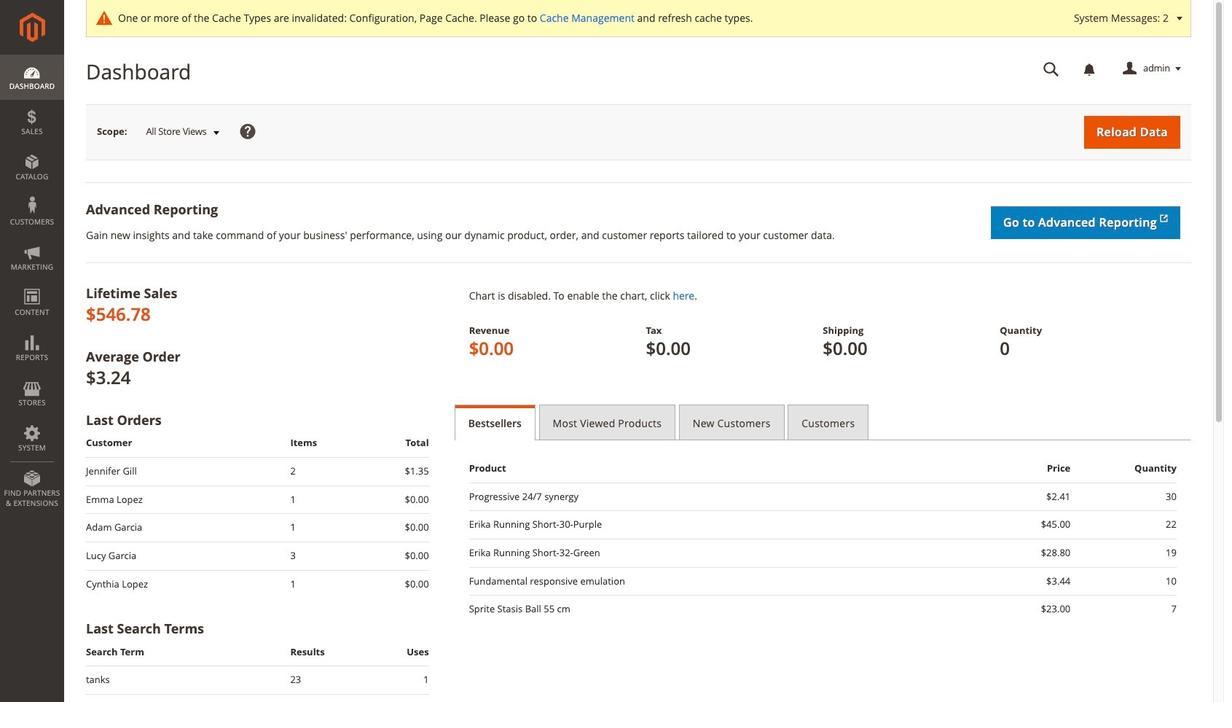Task type: locate. For each thing, give the bounding box(es) containing it.
None text field
[[1034, 56, 1070, 82]]

menu bar
[[0, 55, 64, 516]]

tab list
[[455, 405, 1192, 440]]

magento admin panel image
[[19, 12, 45, 42]]



Task type: vqa. For each thing, say whether or not it's contained in the screenshot.
menu
no



